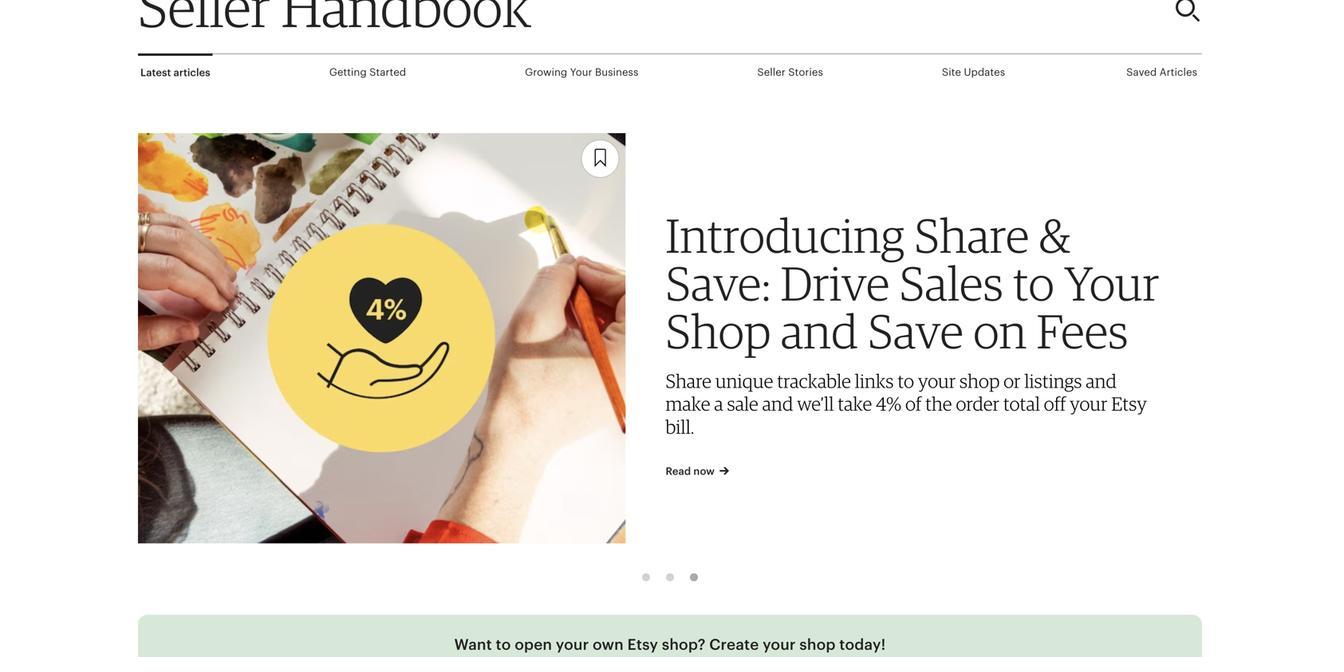 Task type: describe. For each thing, give the bounding box(es) containing it.
save
[[868, 303, 964, 360]]

sale
[[728, 393, 759, 415]]

&
[[1040, 207, 1072, 264]]

2 vertical spatial to
[[496, 637, 511, 654]]

your right 'create'
[[763, 637, 796, 654]]

site updates link
[[940, 54, 1008, 90]]

a
[[715, 393, 724, 415]]

growing your business
[[525, 66, 639, 78]]

site updates
[[942, 66, 1006, 78]]

updates
[[964, 66, 1006, 78]]

your up the
[[919, 370, 956, 392]]

etsy inside 'share unique trackable links to your shop or listings and make a sale and we'll take 4% of the order total off your etsy bill.'
[[1112, 393, 1148, 415]]

your inside introducing share & save: drive sales to your shop and save on fees
[[1065, 255, 1160, 312]]

drive
[[781, 255, 890, 312]]

0 horizontal spatial etsy
[[628, 637, 659, 654]]

site
[[942, 66, 962, 78]]

total
[[1004, 393, 1041, 415]]

off
[[1045, 393, 1067, 415]]

articles
[[1160, 66, 1198, 78]]

own
[[593, 637, 624, 654]]

want
[[455, 637, 492, 654]]

read now link
[[666, 463, 1164, 480]]

shop inside 'share unique trackable links to your shop or listings and make a sale and we'll take 4% of the order total off your etsy bill.'
[[960, 370, 1000, 392]]

shop
[[666, 303, 772, 360]]

to inside introducing share & save: drive sales to your shop and save on fees
[[1014, 255, 1055, 312]]

trackable
[[778, 370, 852, 392]]

introducing share & save: drive sales to your shop and save on fees link
[[666, 207, 1164, 360]]

create
[[710, 637, 759, 654]]

your inside growing your business link
[[570, 66, 593, 78]]

4%
[[876, 393, 902, 415]]

save:
[[666, 255, 771, 312]]

on
[[974, 303, 1028, 360]]

latest articles
[[140, 67, 210, 79]]

share unique trackable links to your shop or listings and make a sale and we'll take 4% of the order total off your etsy bill.
[[666, 370, 1148, 438]]

shop?
[[662, 637, 706, 654]]

1 vertical spatial shop
[[800, 637, 836, 654]]

we'll
[[798, 393, 834, 415]]

make
[[666, 393, 711, 415]]

to inside 'share unique trackable links to your shop or listings and make a sale and we'll take 4% of the order total off your etsy bill.'
[[898, 370, 915, 392]]

getting
[[329, 66, 367, 78]]

growing your business link
[[523, 54, 641, 90]]

and for shop
[[781, 303, 859, 360]]

unique
[[716, 370, 774, 392]]



Task type: vqa. For each thing, say whether or not it's contained in the screenshot.
Etsy inside Share unique trackable links to your shop or listings and make a sale and we'll take 4% of the order total off your Etsy bill.
yes



Task type: locate. For each thing, give the bounding box(es) containing it.
0 vertical spatial shop
[[960, 370, 1000, 392]]

seller handbook group
[[138, 90, 1203, 596]]

1 horizontal spatial shop
[[960, 370, 1000, 392]]

introducing share & save: drive sales to your shop and save on fees group
[[138, 119, 1176, 558]]

introducing
[[666, 207, 905, 264]]

0 horizontal spatial share
[[666, 370, 712, 392]]

introducing share & save: drive sales to your shop and save on fees
[[666, 207, 1160, 360]]

saved
[[1127, 66, 1157, 78]]

etsy
[[1112, 393, 1148, 415], [628, 637, 659, 654]]

and inside introducing share & save: drive sales to your shop and save on fees
[[781, 303, 859, 360]]

bill.
[[666, 416, 695, 438]]

or
[[1004, 370, 1021, 392]]

and right listings
[[1086, 370, 1117, 392]]

fees
[[1037, 303, 1129, 360]]

getting started link
[[327, 54, 409, 90]]

of
[[906, 393, 922, 415]]

business
[[595, 66, 639, 78]]

shop left the today!
[[800, 637, 836, 654]]

to
[[1014, 255, 1055, 312], [898, 370, 915, 392], [496, 637, 511, 654]]

1 horizontal spatial share
[[915, 207, 1030, 264]]

and up trackable
[[781, 303, 859, 360]]

1 vertical spatial to
[[898, 370, 915, 392]]

open
[[515, 637, 552, 654]]

share unique trackable links to your shop or listings and make a sale and we'll take 4% of the order total off your etsy bill. link
[[666, 370, 1148, 438]]

share inside 'share unique trackable links to your shop or listings and make a sale and we'll take 4% of the order total off your etsy bill.'
[[666, 370, 712, 392]]

0 vertical spatial etsy
[[1112, 393, 1148, 415]]

your
[[570, 66, 593, 78], [1065, 255, 1160, 312]]

growing
[[525, 66, 568, 78]]

0 vertical spatial to
[[1014, 255, 1055, 312]]

latest articles link
[[138, 54, 213, 90]]

read now
[[666, 466, 715, 478]]

2 vertical spatial and
[[763, 393, 794, 415]]

stories
[[789, 66, 824, 78]]

0 vertical spatial and
[[781, 303, 859, 360]]

shop up order
[[960, 370, 1000, 392]]

your left own on the bottom left of page
[[556, 637, 589, 654]]

1 horizontal spatial etsy
[[1112, 393, 1148, 415]]

0 horizontal spatial shop
[[800, 637, 836, 654]]

and for listings
[[1086, 370, 1117, 392]]

1 vertical spatial and
[[1086, 370, 1117, 392]]

saved articles link
[[1125, 54, 1200, 90]]

take
[[838, 393, 873, 415]]

listings
[[1025, 370, 1083, 392]]

1 horizontal spatial your
[[1065, 255, 1160, 312]]

share inside introducing share & save: drive sales to your shop and save on fees
[[915, 207, 1030, 264]]

and
[[781, 303, 859, 360], [1086, 370, 1117, 392], [763, 393, 794, 415]]

0 horizontal spatial to
[[496, 637, 511, 654]]

1 horizontal spatial to
[[898, 370, 915, 392]]

read
[[666, 466, 691, 478]]

and right 'sale'
[[763, 393, 794, 415]]

0 vertical spatial your
[[570, 66, 593, 78]]

want to open your own etsy shop? create your shop today!
[[455, 637, 886, 654]]

etsy right own on the bottom left of page
[[628, 637, 659, 654]]

seller
[[758, 66, 786, 78]]

seller stories link
[[755, 54, 826, 90]]

0 horizontal spatial your
[[570, 66, 593, 78]]

sales
[[900, 255, 1004, 312]]

now
[[694, 466, 715, 478]]

getting started
[[329, 66, 406, 78]]

articles
[[174, 67, 210, 79]]

share
[[915, 207, 1030, 264], [666, 370, 712, 392]]

shop
[[960, 370, 1000, 392], [800, 637, 836, 654]]

your
[[919, 370, 956, 392], [1070, 393, 1108, 415], [556, 637, 589, 654], [763, 637, 796, 654]]

1 vertical spatial etsy
[[628, 637, 659, 654]]

etsy right off
[[1112, 393, 1148, 415]]

started
[[370, 66, 406, 78]]

links
[[855, 370, 894, 392]]

order
[[957, 393, 1000, 415]]

the
[[926, 393, 953, 415]]

latest
[[140, 67, 171, 79]]

seller stories
[[758, 66, 824, 78]]

1 vertical spatial share
[[666, 370, 712, 392]]

0 vertical spatial share
[[915, 207, 1030, 264]]

your right off
[[1070, 393, 1108, 415]]

today!
[[840, 637, 886, 654]]

1 vertical spatial your
[[1065, 255, 1160, 312]]

saved articles
[[1127, 66, 1198, 78]]

2 horizontal spatial to
[[1014, 255, 1055, 312]]



